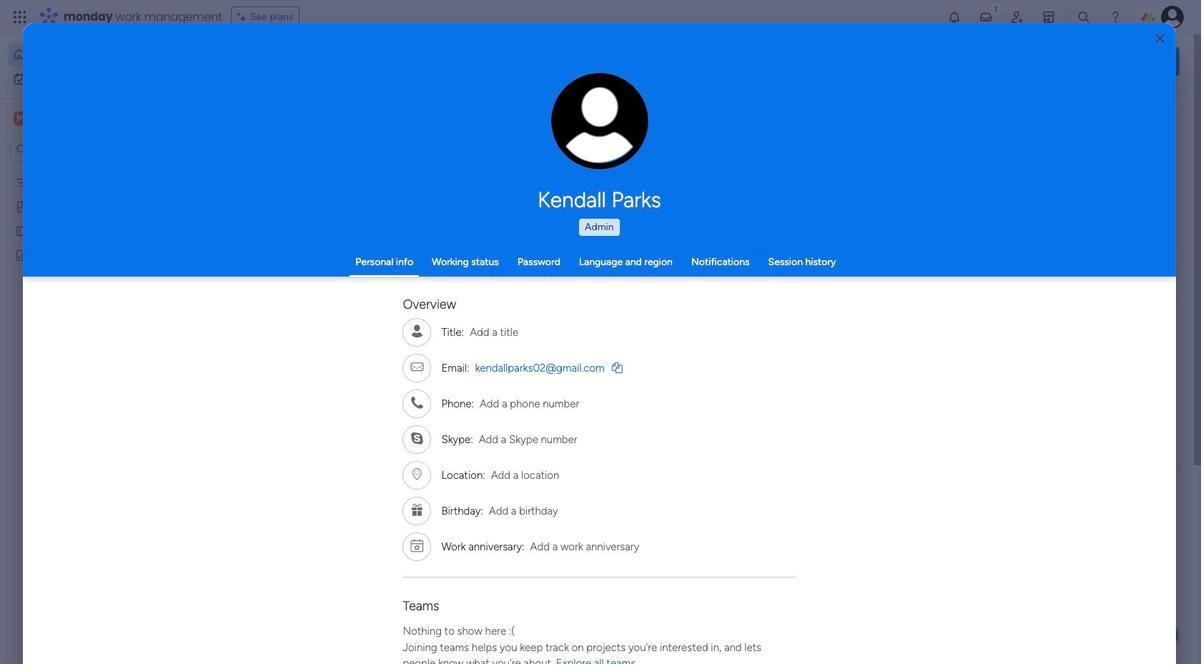 Task type: locate. For each thing, give the bounding box(es) containing it.
1 horizontal spatial component image
[[707, 284, 719, 296]]

1 vertical spatial option
[[9, 67, 174, 90]]

public board image
[[239, 261, 255, 277]]

invite members image
[[1011, 10, 1025, 24]]

1 image
[[990, 1, 1003, 17]]

workspace image
[[14, 111, 28, 127]]

add to favorites image for component image
[[424, 261, 438, 276]]

private board image
[[15, 200, 29, 213], [707, 261, 722, 277]]

add to favorites image for 1st component icon from left
[[658, 261, 672, 276]]

0 horizontal spatial private board image
[[15, 200, 29, 213]]

Search in workspace field
[[30, 141, 119, 158]]

2 component image from the left
[[707, 284, 719, 296]]

select product image
[[13, 10, 27, 24]]

0 horizontal spatial component image
[[473, 284, 486, 296]]

public dashboard image
[[15, 248, 29, 262], [473, 261, 488, 277]]

list box
[[0, 167, 182, 460]]

component image
[[473, 284, 486, 296], [707, 284, 719, 296]]

0 horizontal spatial public dashboard image
[[15, 248, 29, 262]]

0 vertical spatial option
[[9, 43, 174, 66]]

notifications image
[[948, 10, 962, 24]]

0 vertical spatial private board image
[[15, 200, 29, 213]]

help center element
[[966, 410, 1180, 467]]

1 horizontal spatial public dashboard image
[[473, 261, 488, 277]]

1 vertical spatial private board image
[[707, 261, 722, 277]]

add to favorites image
[[424, 261, 438, 276], [658, 261, 672, 276], [892, 261, 906, 276], [424, 437, 438, 451]]

option
[[9, 43, 174, 66], [9, 67, 174, 90], [0, 169, 182, 172]]

monday marketplace image
[[1042, 10, 1056, 24]]

1 horizontal spatial private board image
[[707, 261, 722, 277]]



Task type: describe. For each thing, give the bounding box(es) containing it.
kendall parks image
[[1161, 6, 1184, 29]]

workspace selection element
[[14, 110, 119, 129]]

help image
[[1109, 10, 1123, 24]]

copied! image
[[612, 362, 623, 373]]

2 vertical spatial option
[[0, 169, 182, 172]]

update feed image
[[979, 10, 993, 24]]

see plans image
[[237, 9, 250, 25]]

close image
[[1156, 33, 1165, 44]]

getting started element
[[966, 342, 1180, 399]]

component image
[[239, 284, 252, 296]]

quick search results list box
[[221, 134, 931, 498]]

private board image inside quick search results list box
[[707, 261, 722, 277]]

search everything image
[[1077, 10, 1091, 24]]

public board image
[[15, 224, 29, 237]]

add to favorites image for first component icon from the right
[[892, 261, 906, 276]]

1 component image from the left
[[473, 284, 486, 296]]



Task type: vqa. For each thing, say whether or not it's contained in the screenshot.
Search in workspace field
yes



